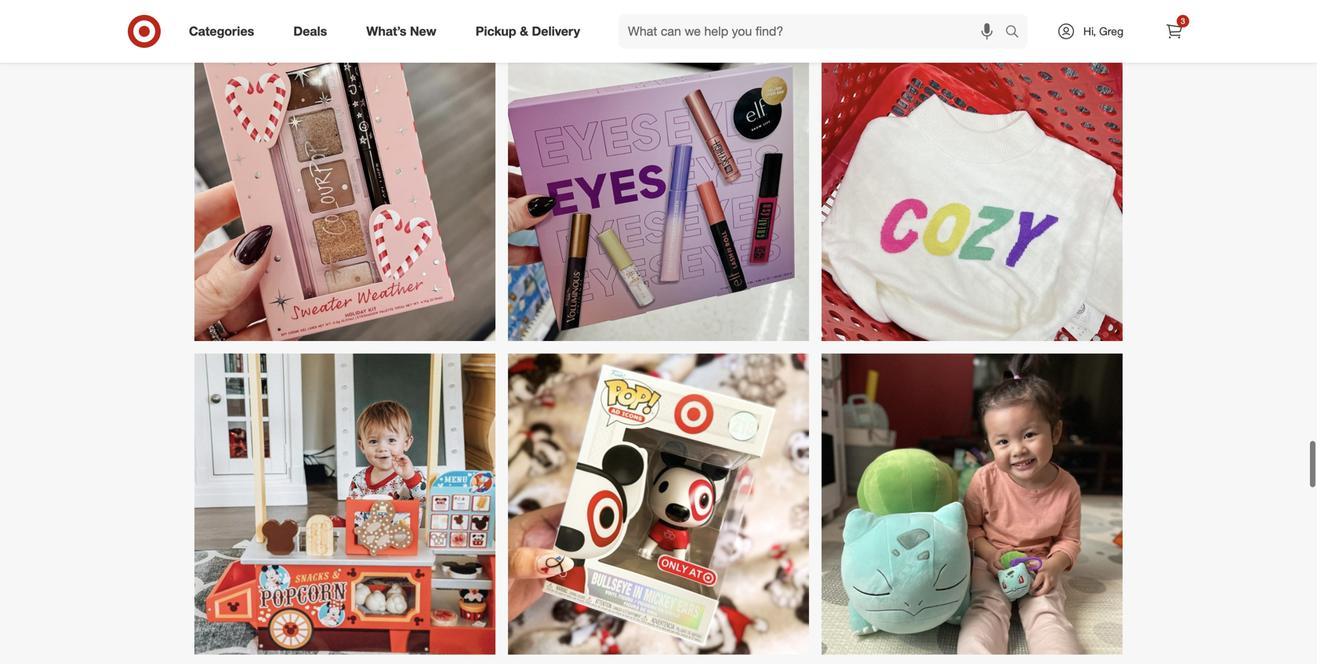 Task type: vqa. For each thing, say whether or not it's contained in the screenshot.
Woven in the woven striped flatweave rug black/cream - threshold™
no



Task type: locate. For each thing, give the bounding box(es) containing it.
user image by @twotargetmoms image
[[508, 0, 810, 28], [822, 0, 1123, 28], [195, 40, 496, 341], [508, 40, 810, 341], [822, 40, 1123, 341]]

3
[[1182, 16, 1186, 26]]

hi, greg
[[1084, 24, 1124, 38]]

pickup & delivery
[[476, 24, 581, 39]]

delivery
[[532, 24, 581, 39]]

new
[[410, 24, 437, 39]]

3 link
[[1158, 14, 1192, 49]]

user image by @kayimreading image
[[195, 0, 496, 28]]

user image by @magicwithyadi image
[[508, 354, 810, 655]]

&
[[520, 24, 529, 39]]

categories
[[189, 24, 254, 39]]

deals link
[[280, 14, 347, 49]]



Task type: describe. For each thing, give the bounding box(es) containing it.
search
[[999, 25, 1036, 40]]

what's new
[[367, 24, 437, 39]]

what's
[[367, 24, 407, 39]]

search button
[[999, 14, 1036, 52]]

user image by @linsaydisney image
[[195, 354, 496, 655]]

greg
[[1100, 24, 1124, 38]]

hi,
[[1084, 24, 1097, 38]]

deals
[[294, 24, 327, 39]]

pickup & delivery link
[[463, 14, 600, 49]]

user image by @_catalinas.world image
[[822, 354, 1123, 655]]

what's new link
[[353, 14, 456, 49]]

What can we help you find? suggestions appear below search field
[[619, 14, 1010, 49]]

categories link
[[176, 14, 274, 49]]

pickup
[[476, 24, 517, 39]]



